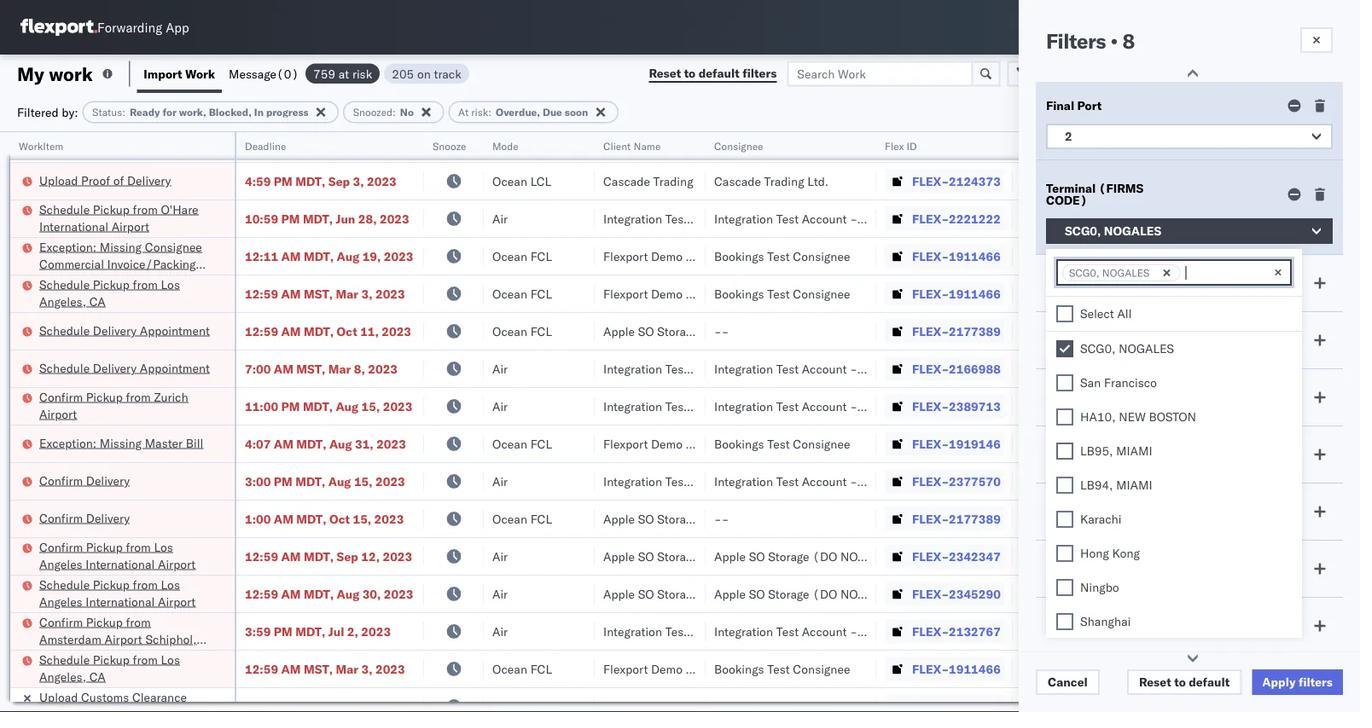 Task type: locate. For each thing, give the bounding box(es) containing it.
5 confirm from the top
[[39, 615, 83, 630]]

from for 1st schedule pickup from los angeles, ca link from the bottom
[[133, 653, 158, 667]]

exception: inside exception: missing consignee commercial invoice/packing list
[[39, 239, 97, 254]]

3, down 3:59 pm mdt, jul 2, 2023
[[361, 662, 373, 677]]

airport
[[1192, 136, 1230, 151], [112, 219, 149, 234], [1192, 361, 1230, 376], [39, 407, 77, 422], [1192, 549, 1230, 564], [158, 557, 196, 572], [1192, 587, 1230, 602], [158, 594, 196, 609], [105, 632, 142, 647]]

ca
[[89, 294, 106, 309], [89, 670, 106, 685]]

deadline
[[245, 140, 286, 152], [1046, 504, 1097, 519]]

pickup down amsterdam
[[93, 653, 130, 667]]

integration for 3:00 pm mdt, aug 15, 2023
[[714, 474, 773, 489]]

2 angeles, from the top
[[39, 670, 86, 685]]

2 vertical spatial 1911466
[[949, 662, 1001, 677]]

7:00 for 7:00 am mst, mar 8, 2023
[[245, 361, 271, 376]]

7:00 down in
[[245, 136, 271, 151]]

12:59 up 3:59
[[245, 587, 278, 602]]

documents for 2nd 'upload customs clearance documents' link from the bottom of the page
[[39, 144, 101, 159]]

oct for 11,
[[337, 324, 357, 339]]

28,
[[358, 211, 377, 226]]

12:59 down 3:59
[[245, 662, 278, 677]]

1 vertical spatial upload customs clearance documents
[[39, 690, 187, 713]]

1 ca from the top
[[89, 294, 106, 309]]

2023 for confirm pickup from amsterdam airport schiphol, haarlemmermeer, netherlands button
[[361, 624, 391, 639]]

date
[[1142, 447, 1169, 462], [1088, 562, 1115, 577]]

1 horizontal spatial to
[[1175, 675, 1186, 690]]

ningbo inside list box
[[1081, 580, 1120, 595]]

miami down new in the bottom right of the page
[[1117, 444, 1153, 459]]

mdt, up 3:00 pm mdt, aug 15, 2023 on the left of the page
[[296, 437, 326, 452]]

airport inside confirm pickup from zurich airport
[[39, 407, 77, 422]]

1 vertical spatial default
[[1189, 675, 1230, 690]]

3 bookings test consignee from the top
[[714, 437, 850, 452]]

1 vertical spatial flex-2177389
[[912, 512, 1001, 527]]

hong down carrier
[[1022, 324, 1051, 339]]

1 vertical spatial 1911466
[[949, 286, 1001, 301]]

confirm for los
[[39, 540, 83, 555]]

clearance
[[132, 127, 187, 142], [132, 690, 187, 705]]

bookings
[[714, 249, 764, 264], [714, 286, 764, 301], [714, 437, 764, 452], [714, 662, 764, 677]]

lb95, miami
[[1081, 444, 1153, 459]]

2 cascade from the left
[[714, 174, 761, 189]]

5 12:59 from the top
[[245, 662, 278, 677]]

nogales inside button
[[1104, 224, 1162, 239]]

nogales inside list box
[[1119, 341, 1174, 356]]

0 horizontal spatial reset
[[649, 66, 681, 81]]

2023 for schedule delivery appointment button associated with 12:59 am mdt, oct 11, 2023
[[382, 324, 411, 339]]

5 flex- from the top
[[912, 286, 949, 301]]

los for 2nd the schedule pickup from los angeles, ca button from the bottom of the page
[[161, 277, 180, 292]]

0 vertical spatial appointment
[[140, 323, 210, 338]]

test
[[776, 136, 799, 151], [776, 211, 799, 226], [767, 249, 790, 264], [767, 286, 790, 301], [776, 361, 799, 376], [665, 399, 688, 414], [776, 399, 799, 414], [767, 437, 790, 452], [665, 474, 688, 489], [776, 474, 799, 489], [776, 624, 799, 639], [767, 662, 790, 677]]

2 customs from the top
[[81, 690, 129, 705]]

forwarding app link
[[20, 19, 189, 36]]

demo
[[651, 249, 683, 264], [651, 286, 683, 301], [651, 437, 683, 452], [651, 662, 683, 677]]

2 button
[[1046, 124, 1333, 149]]

upload proof of delivery
[[39, 173, 171, 188]]

from up schedule pickup from los angeles international airport "link"
[[126, 540, 151, 555]]

0 vertical spatial ca
[[89, 294, 106, 309]]

exception: missing master bill link
[[39, 435, 203, 452]]

2 flexport from the top
[[603, 286, 648, 301]]

0 vertical spatial default
[[699, 66, 740, 81]]

0 vertical spatial bicu1234565, demu1232567
[[1192, 248, 1360, 263]]

airport inside the confirm pickup from amsterdam airport schiphol, haarlemmermeer, netherlands
[[105, 632, 142, 647]]

759
[[313, 66, 336, 81]]

documents down haarlemmermeer,
[[39, 707, 101, 713]]

2023 for exception: missing consignee commercial invoice/packing list 'button'
[[384, 249, 414, 264]]

1 vertical spatial upload customs clearance documents link
[[39, 689, 213, 713]]

cancel
[[1048, 675, 1088, 690]]

1 vertical spatial confirm delivery
[[39, 511, 130, 526]]

0 vertical spatial schedule pickup from los angeles, ca
[[39, 277, 180, 309]]

0 vertical spatial schedule delivery appointment link
[[39, 322, 210, 339]]

7 air from the top
[[492, 587, 508, 602]]

6 resize handle column header from the left
[[856, 132, 877, 713]]

am for 2nd schedule pickup from los angeles, ca link from the bottom of the page
[[281, 286, 301, 301]]

scg0, nogales inside scg0, nogales button
[[1065, 224, 1162, 239]]

0 vertical spatial upload customs clearance documents
[[39, 127, 187, 159]]

mbl/mawb
[[1303, 140, 1360, 152]]

ready
[[130, 106, 160, 119]]

demo for 1st schedule pickup from los angeles, ca link from the bottom
[[651, 662, 683, 677]]

schedule delivery appointment button for 12:59 am mdt, oct 11, 2023
[[39, 322, 210, 341]]

batch action
[[1265, 66, 1340, 81]]

airport inside confirm pickup from los angeles international airport
[[158, 557, 196, 572]]

Search Shipments (/) text field
[[1034, 15, 1198, 40]]

mdt, down deadline button
[[295, 174, 326, 189]]

deadline inside deadline button
[[245, 140, 286, 152]]

0 vertical spatial schedule pickup from los angeles, ca link
[[39, 276, 213, 310]]

account
[[802, 136, 847, 151], [802, 211, 847, 226], [802, 361, 847, 376], [691, 399, 736, 414], [802, 399, 847, 414], [691, 474, 736, 489], [802, 474, 847, 489], [802, 624, 847, 639]]

ocean lcl
[[492, 174, 552, 189]]

2 vertical spatial 15,
[[353, 512, 371, 527]]

mst,
[[296, 136, 326, 151], [304, 286, 333, 301], [296, 361, 326, 376], [304, 662, 333, 677]]

1 bicu1234565, from the top
[[1192, 248, 1276, 263]]

trading for cascade trading ltd.
[[764, 174, 805, 189]]

mdt, down 10:59 pm mdt, jun 28, 2023
[[304, 249, 334, 264]]

schedule delivery appointment button for 7:00 am mst, mar 8, 2023
[[39, 360, 210, 379]]

2 vertical spatial scg0, nogales
[[1081, 341, 1174, 356]]

1 ocean fcl from the top
[[492, 249, 552, 264]]

shanghai pudong international airport down 'consignee name'
[[1022, 361, 1230, 376]]

3, for 1st schedule pickup from los angeles, ca link from the bottom
[[361, 662, 373, 677]]

port
[[1078, 98, 1102, 113], [1071, 140, 1090, 152]]

upload inside 'button'
[[39, 173, 78, 188]]

1 horizontal spatial :
[[393, 106, 396, 119]]

1 schedule pickup from los angeles, ca from the top
[[39, 277, 180, 309]]

storage for 1:00 am mdt, oct 15, 2023
[[657, 512, 699, 527]]

port inside button
[[1071, 140, 1090, 152]]

2342347
[[949, 549, 1001, 564]]

confirm up confirm pickup from los angeles international airport
[[39, 511, 83, 526]]

3 ocean fcl from the top
[[492, 324, 552, 339]]

0 vertical spatial kong
[[1054, 324, 1081, 339]]

flex-2177389 button
[[885, 320, 1004, 344], [885, 320, 1004, 344], [885, 507, 1004, 531], [885, 507, 1004, 531]]

1 schedule delivery appointment button from the top
[[39, 322, 210, 341]]

0 vertical spatial confirm delivery link
[[39, 472, 130, 489]]

0 vertical spatial missing
[[100, 239, 142, 254]]

airport inside schedule pickup from los angeles international airport
[[158, 594, 196, 609]]

scg0, inside list box
[[1081, 341, 1116, 356]]

1 vertical spatial 2177389
[[949, 512, 1001, 527]]

apple so storage (do not use) for 1:00 am mdt, oct 15, 2023
[[603, 512, 787, 527]]

1 vertical spatial ca
[[89, 670, 106, 685]]

consignee inside exception: missing consignee commercial invoice/packing list
[[145, 239, 202, 254]]

reset for reset to default filters
[[649, 66, 681, 81]]

1 vertical spatial customs
[[81, 690, 129, 705]]

8,
[[354, 361, 365, 376]]

confirm inside confirm pickup from los angeles international airport
[[39, 540, 83, 555]]

to inside button
[[1175, 675, 1186, 690]]

hong kong
[[1022, 324, 1081, 339], [1022, 512, 1081, 527], [1081, 546, 1140, 561]]

am
[[274, 136, 293, 151], [281, 249, 301, 264], [281, 286, 301, 301], [281, 324, 301, 339], [274, 361, 293, 376], [274, 437, 293, 452], [274, 512, 293, 527], [281, 549, 301, 564], [281, 587, 301, 602], [281, 662, 301, 677]]

action
[[1302, 66, 1340, 81]]

3 shanghai pudong international airport from the top
[[1022, 549, 1230, 564]]

1 vertical spatial exception:
[[39, 436, 97, 451]]

resize handle column header for departure port
[[1163, 132, 1184, 713]]

ca down haarlemmermeer,
[[89, 670, 106, 685]]

pudong down 'consignee name'
[[1075, 361, 1116, 376]]

not for 12:59 am mdt, aug 30, 2023
[[730, 587, 753, 602]]

cascade down client name
[[603, 174, 650, 189]]

2 bookings test consignee from the top
[[714, 286, 850, 301]]

1 pudong from the top
[[1075, 136, 1116, 151]]

pm right 11:00
[[281, 399, 300, 414]]

hong kong down select
[[1022, 324, 1081, 339]]

2 1911466 from the top
[[949, 286, 1001, 301]]

exception: inside 'link'
[[39, 436, 97, 451]]

0 vertical spatial 2166988
[[949, 136, 1001, 151]]

2 vertical spatial nogales
[[1119, 341, 1174, 356]]

2023 for schedule pickup from o'hare international airport button
[[380, 211, 409, 226]]

mdt, up 3:59 pm mdt, jul 2, 2023
[[304, 587, 334, 602]]

1 vertical spatial angeles
[[39, 594, 82, 609]]

None checkbox
[[1057, 306, 1074, 323], [1057, 341, 1074, 358], [1057, 375, 1074, 392], [1057, 477, 1074, 494], [1057, 511, 1074, 528], [1057, 580, 1074, 597], [1057, 306, 1074, 323], [1057, 341, 1074, 358], [1057, 375, 1074, 392], [1057, 477, 1074, 494], [1057, 511, 1074, 528], [1057, 580, 1074, 597]]

2 demo from the top
[[651, 286, 683, 301]]

apple
[[603, 324, 635, 339], [603, 512, 635, 527], [603, 549, 635, 564], [714, 549, 746, 564], [603, 587, 635, 602], [714, 587, 746, 602]]

shanghai for 12:59 am mdt, sep 12, 2023
[[1022, 549, 1072, 564]]

3, for 2nd schedule pickup from los angeles, ca link from the bottom of the page
[[361, 286, 373, 301]]

12:59 down 12:11
[[245, 286, 278, 301]]

0 vertical spatial deadline
[[245, 140, 286, 152]]

air for 7:00 am mst, mar 11, 2023
[[492, 136, 508, 151]]

confirm pickup from amsterdam airport schiphol, haarlemmermeer, netherlands button
[[39, 614, 213, 664]]

missing for consignee
[[100, 239, 142, 254]]

reset inside reset to default button
[[1139, 675, 1172, 690]]

delivery right of at the top left of the page
[[127, 173, 171, 188]]

international
[[1120, 136, 1189, 151], [39, 219, 108, 234], [1120, 361, 1189, 376], [1120, 549, 1189, 564], [86, 557, 155, 572], [1120, 587, 1189, 602], [86, 594, 155, 609]]

0 horizontal spatial deadline
[[245, 140, 286, 152]]

2 karl from the top
[[861, 361, 883, 376]]

apple so storage (do not use)
[[603, 324, 787, 339], [603, 512, 787, 527], [603, 549, 787, 564], [714, 549, 898, 564], [603, 587, 787, 602], [714, 587, 898, 602]]

1 vertical spatial oct
[[329, 512, 350, 527]]

4 demo from the top
[[651, 662, 683, 677]]

0 vertical spatial port
[[1078, 98, 1102, 113]]

shanghai pudong international airport for 12:59 am mdt, sep 12, 2023
[[1022, 549, 1230, 564]]

lb95,
[[1081, 444, 1113, 459]]

1 trading from the left
[[653, 174, 694, 189]]

scg0, up san
[[1081, 341, 1116, 356]]

upload down haarlemmermeer,
[[39, 690, 78, 705]]

documents up proof
[[39, 144, 101, 159]]

1 angeles, from the top
[[39, 294, 86, 309]]

2023 up the 7:00 am mst, mar 8, 2023
[[382, 324, 411, 339]]

2 pudong from the top
[[1075, 361, 1116, 376]]

reset inside reset to default filters 'button'
[[649, 66, 681, 81]]

2023 down snoozed : no
[[376, 136, 405, 151]]

integration for 7:00 am mst, mar 11, 2023
[[714, 136, 773, 151]]

am for exception: missing master bill 'link'
[[274, 437, 293, 452]]

exception: up the commercial
[[39, 239, 97, 254]]

2 vertical spatial 3,
[[361, 662, 373, 677]]

confirm inside the confirm pickup from amsterdam airport schiphol, haarlemmermeer, netherlands
[[39, 615, 83, 630]]

confirm up exception: missing master bill
[[39, 390, 83, 405]]

client name
[[603, 140, 661, 152]]

4 ocean fcl from the top
[[492, 437, 552, 452]]

missing inside 'link'
[[100, 436, 142, 451]]

confirm delivery button
[[39, 472, 130, 491], [39, 510, 130, 529]]

1 vertical spatial schedule delivery appointment
[[39, 361, 210, 376]]

0 vertical spatial 3,
[[353, 174, 364, 189]]

am up the 7:00 am mst, mar 8, 2023
[[281, 324, 301, 339]]

1 vertical spatial date
[[1088, 562, 1115, 577]]

from down the schedule pickup from los angeles international airport button
[[126, 615, 151, 630]]

4 shanghai pudong international airport from the top
[[1022, 587, 1230, 602]]

2 vertical spatial kong
[[1113, 546, 1140, 561]]

aug left 30,
[[337, 587, 360, 602]]

4 12:59 from the top
[[245, 587, 278, 602]]

12:59 down 1:00
[[245, 549, 278, 564]]

2 resize handle column header from the left
[[404, 132, 424, 713]]

confirm inside confirm pickup from zurich airport
[[39, 390, 83, 405]]

pickup inside confirm pickup from los angeles international airport
[[86, 540, 123, 555]]

1 bicu1234565, demu1232567 from the top
[[1192, 248, 1360, 263]]

schedule inside "schedule pickup from o'hare international airport"
[[39, 202, 90, 217]]

0 vertical spatial 1911466
[[949, 249, 1001, 264]]

1 flex-2166988 from the top
[[912, 136, 1001, 151]]

for
[[163, 106, 177, 119]]

pickup inside "schedule pickup from o'hare international airport"
[[93, 202, 130, 217]]

blocked,
[[209, 106, 252, 119]]

2 vertical spatial hong
[[1081, 546, 1109, 561]]

ningbo up 'consignee name'
[[1022, 286, 1061, 301]]

5 ocean from the top
[[492, 437, 527, 452]]

default inside 'button'
[[699, 66, 740, 81]]

name inside button
[[634, 140, 661, 152]]

ca for 1st schedule pickup from los angeles, ca link from the bottom
[[89, 670, 106, 685]]

lagerfeld up flex-2124373
[[886, 136, 937, 151]]

fcl for schedule delivery appointment 'link' related to 12:59 am mdt, oct 11, 2023
[[531, 324, 552, 339]]

angeles up schedule pickup from los angeles international airport
[[39, 557, 82, 572]]

arrival
[[1046, 562, 1085, 577]]

filtered by:
[[17, 105, 78, 119]]

11, up the 8,
[[360, 324, 379, 339]]

clearance for 2nd 'upload customs clearance documents' link from the bottom of the page
[[132, 127, 187, 142]]

1 vertical spatial filters
[[1299, 675, 1333, 690]]

on
[[417, 66, 431, 81]]

2166988 up 2389713 in the bottom of the page
[[949, 361, 1001, 376]]

1 exception: from the top
[[39, 239, 97, 254]]

2 12:59 from the top
[[245, 324, 278, 339]]

2 fcl from the top
[[531, 286, 552, 301]]

shanghai down arrival date on the right
[[1081, 615, 1131, 629]]

date right arrival at bottom right
[[1088, 562, 1115, 577]]

cascade down the "consignee" button
[[714, 174, 761, 189]]

to inside 'button'
[[684, 66, 696, 81]]

resize handle column header for flex id
[[993, 132, 1013, 713]]

at
[[458, 106, 469, 119]]

1 schedule pickup from los angeles, ca link from the top
[[39, 276, 213, 310]]

2377570
[[949, 474, 1001, 489]]

flex-
[[912, 136, 949, 151], [912, 174, 949, 189], [912, 211, 949, 226], [912, 249, 949, 264], [912, 286, 949, 301], [912, 324, 949, 339], [912, 361, 949, 376], [912, 399, 949, 414], [912, 437, 949, 452], [912, 474, 949, 489], [912, 512, 949, 527], [912, 549, 949, 564], [912, 587, 949, 602], [912, 624, 949, 639], [912, 662, 949, 677]]

5 fcl from the top
[[531, 512, 552, 527]]

default inside button
[[1189, 675, 1230, 690]]

demo for exception: missing consignee commercial invoice/packing list link
[[651, 249, 683, 264]]

confirm delivery for second the confirm delivery button from the bottom of the page's "confirm delivery" link
[[39, 473, 130, 488]]

am up 12:59 am mdt, oct 11, 2023
[[281, 286, 301, 301]]

0 vertical spatial to
[[684, 66, 696, 81]]

bookings test consignee for 2nd schedule pickup from los angeles, ca link from the bottom of the page
[[714, 286, 850, 301]]

2 vertical spatial bicu1234565,
[[1192, 661, 1276, 676]]

mar down 12:11 am mdt, aug 19, 2023
[[336, 286, 359, 301]]

scg0, nogales down terminal (firms code)
[[1065, 224, 1162, 239]]

1 vertical spatial hong
[[1022, 512, 1051, 527]]

1 flex- from the top
[[912, 136, 949, 151]]

1 appointment from the top
[[140, 323, 210, 338]]

schedule pickup from los angeles international airport button
[[39, 577, 213, 612]]

shanghai right '2342347'
[[1022, 549, 1072, 564]]

miami right lb94,
[[1117, 478, 1153, 493]]

0 vertical spatial upload
[[39, 127, 78, 142]]

los inside confirm pickup from los angeles international airport
[[154, 540, 173, 555]]

0 vertical spatial scg0,
[[1065, 224, 1101, 239]]

pickup up schedule pickup from los angeles international airport
[[86, 540, 123, 555]]

4 ocean from the top
[[492, 324, 527, 339]]

schedule delivery appointment
[[39, 323, 210, 338], [39, 361, 210, 376]]

0 vertical spatial documents
[[39, 144, 101, 159]]

from inside the confirm pickup from amsterdam airport schiphol, haarlemmermeer, netherlands
[[126, 615, 151, 630]]

upload customs clearance documents down status
[[39, 127, 187, 159]]

consignee
[[714, 140, 763, 152], [145, 239, 202, 254], [686, 249, 743, 264], [793, 249, 850, 264], [686, 286, 743, 301], [793, 286, 850, 301], [1046, 333, 1106, 348], [686, 437, 743, 452], [793, 437, 850, 452], [686, 662, 743, 677], [793, 662, 850, 677]]

o'hare
[[161, 202, 199, 217]]

15, up 12,
[[353, 512, 371, 527]]

1 vertical spatial upload
[[39, 173, 78, 188]]

air for 3:59 pm mdt, jul 2, 2023
[[492, 624, 508, 639]]

delivery down exception: missing consignee commercial invoice/packing list
[[93, 323, 137, 338]]

air for 12:59 am mdt, sep 12, 2023
[[492, 549, 508, 564]]

15 flex- from the top
[[912, 662, 949, 677]]

pm right 3:00
[[274, 474, 293, 489]]

0 vertical spatial sep
[[328, 174, 350, 189]]

not for 12:59 am mdt, sep 12, 2023
[[730, 549, 753, 564]]

scg0, inside button
[[1065, 224, 1101, 239]]

mdt, for 12:59 am mdt, aug 30, 2023
[[304, 587, 334, 602]]

2023 down 4:07 am mdt, aug 31, 2023
[[376, 474, 405, 489]]

3 flex-1911466 from the top
[[912, 662, 1001, 677]]

nogales down "(firms"
[[1104, 224, 1162, 239]]

name for carrier name
[[1090, 276, 1123, 291]]

account for 10:59 pm mdt, jun 28, 2023
[[802, 211, 847, 226]]

delivery for schedule delivery appointment button associated with 12:59 am mdt, oct 11, 2023
[[93, 323, 137, 338]]

schedule pickup from los angeles international airport
[[39, 577, 196, 609]]

pudong right 2
[[1075, 136, 1116, 151]]

account for 7:00 am mst, mar 8, 2023
[[802, 361, 847, 376]]

scg0,
[[1065, 224, 1101, 239], [1069, 267, 1100, 280], [1081, 341, 1116, 356]]

angeles up amsterdam
[[39, 594, 82, 609]]

1 horizontal spatial reset
[[1139, 675, 1172, 690]]

flex-2177389 down flex-2377570
[[912, 512, 1001, 527]]

2 vertical spatial upload
[[39, 690, 78, 705]]

forwarding app
[[97, 19, 189, 35]]

integration for 7:00 am mst, mar 8, 2023
[[714, 361, 773, 376]]

confirm pickup from zurich airport button
[[39, 389, 213, 425]]

confirm delivery link
[[39, 472, 130, 489], [39, 510, 130, 527]]

flex-2166988 up 'flex-2389713'
[[912, 361, 1001, 376]]

1 vertical spatial reset
[[1139, 675, 1172, 690]]

from down "schiphol,"
[[133, 653, 158, 667]]

8 resize handle column header from the left
[[1163, 132, 1184, 713]]

3 integration test account - karl lagerfeld from the top
[[714, 624, 937, 639]]

mdt, left the jun
[[303, 211, 333, 226]]

schedule inside schedule pickup from los angeles international airport
[[39, 577, 90, 592]]

2 2166988 from the top
[[949, 361, 1001, 376]]

bicu1234565, demu1232567 for exception: missing consignee commercial invoice/packing list link
[[1192, 248, 1360, 263]]

confirm pickup from los angeles international airport link
[[39, 539, 213, 573]]

at
[[339, 66, 349, 81]]

apply
[[1263, 675, 1296, 690]]

9 flex- from the top
[[912, 437, 949, 452]]

4 flexport demo consignee from the top
[[603, 662, 743, 677]]

exception: missing consignee commercial invoice/packing list button
[[39, 239, 213, 288]]

los inside schedule pickup from los angeles international airport
[[161, 577, 180, 592]]

mode
[[492, 140, 519, 152]]

1 flexport demo consignee from the top
[[603, 249, 743, 264]]

0 vertical spatial exception:
[[39, 239, 97, 254]]

0 vertical spatial nogales
[[1104, 224, 1162, 239]]

15, for 1:00 am mdt, oct 15, 2023
[[353, 512, 371, 527]]

0 vertical spatial confirm delivery button
[[39, 472, 130, 491]]

2 schedule delivery appointment button from the top
[[39, 360, 210, 379]]

10 flex- from the top
[[912, 474, 949, 489]]

shanghai down arrival at bottom right
[[1022, 587, 1072, 602]]

upload proof of delivery link
[[39, 172, 171, 189]]

shanghai up yantian
[[1022, 136, 1072, 151]]

flexport for exception: missing consignee commercial invoice/packing list link
[[603, 249, 648, 264]]

so for 12:59 am mdt, oct 11, 2023
[[638, 324, 654, 339]]

clearance down netherlands
[[132, 690, 187, 705]]

international inside "schedule pickup from o'hare international airport"
[[39, 219, 108, 234]]

1 vertical spatial nogales
[[1102, 267, 1150, 280]]

3, down 19,
[[361, 286, 373, 301]]

0 vertical spatial flex-2177389
[[912, 324, 1001, 339]]

ningbo down arrival date on the right
[[1081, 580, 1120, 595]]

karl for 7:00 am mst, mar 11, 2023
[[861, 136, 883, 151]]

15, up 31,
[[362, 399, 380, 414]]

schedule delivery appointment button up confirm pickup from zurich airport link
[[39, 360, 210, 379]]

1 upload from the top
[[39, 127, 78, 142]]

ca for 2nd schedule pickup from los angeles, ca link from the bottom of the page
[[89, 294, 106, 309]]

aug left 31,
[[329, 437, 352, 452]]

: left ready
[[122, 106, 125, 119]]

mdt,
[[295, 174, 326, 189], [303, 211, 333, 226], [304, 249, 334, 264], [304, 324, 334, 339], [303, 399, 333, 414], [296, 437, 326, 452], [295, 474, 326, 489], [296, 512, 326, 527], [304, 549, 334, 564], [304, 587, 334, 602], [295, 624, 326, 639]]

batch action button
[[1239, 61, 1351, 87]]

4:59 pm mdt, sep 3, 2023
[[245, 174, 397, 189]]

resize handle column header for client name
[[685, 132, 706, 713]]

1 miami from the top
[[1117, 444, 1153, 459]]

0 vertical spatial risk
[[352, 66, 372, 81]]

pm for 3:00
[[274, 474, 293, 489]]

0 horizontal spatial risk
[[352, 66, 372, 81]]

6 schedule from the top
[[39, 653, 90, 667]]

pm right 4:59
[[274, 174, 293, 189]]

flex-1919146
[[912, 437, 1001, 452]]

am for schedule delivery appointment 'link' related to 12:59 am mdt, oct 11, 2023
[[281, 324, 301, 339]]

4 flex- from the top
[[912, 249, 949, 264]]

confirm delivery link for second the confirm delivery button from the top
[[39, 510, 130, 527]]

1 vertical spatial 15,
[[354, 474, 373, 489]]

shanghai pudong international airport down karachi
[[1022, 549, 1230, 564]]

karachi
[[1081, 512, 1122, 527]]

Search Work text field
[[787, 61, 973, 87]]

aug down 4:07 am mdt, aug 31, 2023
[[328, 474, 351, 489]]

0 vertical spatial flex-2166988
[[912, 136, 1001, 151]]

bookings test consignee for 1st schedule pickup from los angeles, ca link from the bottom
[[714, 662, 850, 677]]

aug down the 8,
[[336, 399, 359, 414]]

at risk : overdue, due soon
[[458, 106, 588, 119]]

terminal
[[1046, 181, 1096, 196]]

shanghai pudong international airport up "(firms"
[[1022, 136, 1230, 151]]

from inside confirm pickup from los angeles international airport
[[126, 540, 151, 555]]

11, for mar
[[354, 136, 373, 151]]

1 lagerfeld from the top
[[886, 136, 937, 151]]

from for confirm pickup from amsterdam airport schiphol, haarlemmermeer, netherlands link
[[126, 615, 151, 630]]

1 vertical spatial missing
[[100, 436, 142, 451]]

2 air from the top
[[492, 211, 508, 226]]

filters inside button
[[1299, 675, 1333, 690]]

2 missing from the top
[[100, 436, 142, 451]]

3 flex- from the top
[[912, 211, 949, 226]]

2023 right the 8,
[[368, 361, 398, 376]]

1 vertical spatial demu1232567
[[1279, 286, 1360, 301]]

1 vertical spatial 7:00
[[245, 361, 271, 376]]

None text field
[[1184, 265, 1201, 280]]

2 clearance from the top
[[132, 690, 187, 705]]

pm right 10:59
[[281, 211, 300, 226]]

flex-2345290 button
[[885, 583, 1004, 606], [885, 583, 1004, 606]]

missing inside exception: missing consignee commercial invoice/packing list
[[100, 239, 142, 254]]

confirm delivery link down exception: missing master bill button
[[39, 472, 130, 489]]

from left zurich
[[126, 390, 151, 405]]

-
[[850, 136, 858, 151], [1303, 136, 1311, 151], [1311, 136, 1318, 151], [1303, 174, 1311, 189], [1311, 174, 1318, 189], [850, 211, 858, 226], [1303, 211, 1311, 226], [1311, 211, 1318, 226], [1303, 249, 1311, 264], [1311, 249, 1318, 264], [1303, 286, 1311, 301], [1311, 286, 1318, 301], [714, 324, 722, 339], [722, 324, 729, 339], [1303, 324, 1311, 339], [1311, 324, 1318, 339], [850, 361, 858, 376], [1303, 361, 1311, 376], [1311, 361, 1318, 376], [739, 399, 747, 414], [850, 399, 858, 414], [1303, 399, 1311, 414], [1311, 399, 1318, 414], [1303, 437, 1311, 452], [1311, 437, 1318, 452], [739, 474, 747, 489], [850, 474, 858, 489], [1303, 474, 1311, 489], [1311, 474, 1318, 489], [714, 512, 722, 527], [722, 512, 729, 527], [1303, 512, 1311, 527], [1311, 512, 1318, 527], [1303, 549, 1311, 564], [1311, 549, 1318, 564], [1303, 587, 1311, 602], [1311, 587, 1318, 602], [850, 624, 858, 639], [1303, 624, 1311, 639], [1311, 624, 1318, 639], [1303, 662, 1311, 677], [1311, 662, 1318, 677]]

1 horizontal spatial risk
[[471, 106, 488, 119]]

flexport for 1st schedule pickup from los angeles, ca link from the bottom
[[603, 662, 648, 677]]

name for client name
[[634, 140, 661, 152]]

use) for 12:59 am mdt, sep 12, 2023
[[757, 549, 787, 564]]

confirm up schedule pickup from los angeles international airport
[[39, 540, 83, 555]]

1 vertical spatial bicu1234565, demu1232567
[[1192, 286, 1360, 301]]

1 schedule delivery appointment from the top
[[39, 323, 210, 338]]

1 horizontal spatial filters
[[1299, 675, 1333, 690]]

1 confirm delivery link from the top
[[39, 472, 130, 489]]

0 horizontal spatial :
[[122, 106, 125, 119]]

shanghai
[[1022, 136, 1072, 151], [1022, 361, 1072, 376], [1022, 549, 1072, 564], [1022, 587, 1072, 602], [1081, 615, 1131, 629]]

1 vertical spatial confirm delivery link
[[39, 510, 130, 527]]

2
[[1065, 129, 1073, 144]]

2 vertical spatial karl
[[861, 624, 883, 639]]

0 vertical spatial schedule delivery appointment button
[[39, 322, 210, 341]]

3 demo from the top
[[651, 437, 683, 452]]

0 vertical spatial karl
[[861, 136, 883, 151]]

4 confirm from the top
[[39, 540, 83, 555]]

angeles inside confirm pickup from los angeles international airport
[[39, 557, 82, 572]]

1 vertical spatial lagerfeld
[[886, 361, 937, 376]]

2 schedule delivery appointment link from the top
[[39, 360, 210, 377]]

1 vertical spatial confirm delivery button
[[39, 510, 130, 529]]

1 bookings test consignee from the top
[[714, 249, 850, 264]]

angeles inside schedule pickup from los angeles international airport
[[39, 594, 82, 609]]

5 ocean fcl from the top
[[492, 512, 552, 527]]

2 horizontal spatial :
[[488, 106, 492, 119]]

from inside "schedule pickup from o'hare international airport"
[[133, 202, 158, 217]]

0 vertical spatial flex-1911466
[[912, 249, 1001, 264]]

1 horizontal spatial trading
[[764, 174, 805, 189]]

shanghai for 7:00 am mst, mar 11, 2023
[[1022, 136, 1072, 151]]

port right final
[[1078, 98, 1102, 113]]

1 vertical spatial schedule pickup from los angeles, ca
[[39, 653, 180, 685]]

list box
[[1046, 297, 1302, 713]]

hong up arrival date on the right
[[1081, 546, 1109, 561]]

file
[[1070, 66, 1091, 81]]

name down all on the right of page
[[1109, 333, 1143, 348]]

3 demu1232567 from the top
[[1279, 661, 1360, 676]]

0 vertical spatial oct
[[337, 324, 357, 339]]

from left o'hare in the top of the page
[[133, 202, 158, 217]]

demo for 2nd schedule pickup from los angeles, ca link from the bottom of the page
[[651, 286, 683, 301]]

None checkbox
[[1057, 409, 1074, 426], [1057, 443, 1074, 460], [1057, 545, 1074, 562], [1057, 614, 1074, 631], [1057, 409, 1074, 426], [1057, 443, 1074, 460], [1057, 545, 1074, 562], [1057, 614, 1074, 631]]

am for exception: missing consignee commercial invoice/packing list link
[[281, 249, 301, 264]]

resize handle column header
[[214, 132, 235, 713], [404, 132, 424, 713], [463, 132, 484, 713], [574, 132, 595, 713], [685, 132, 706, 713], [856, 132, 877, 713], [993, 132, 1013, 713], [1163, 132, 1184, 713], [1274, 132, 1295, 713], [1330, 132, 1350, 713]]

mar for 2nd schedule pickup from los angeles, ca link from the bottom of the page
[[336, 286, 359, 301]]

pickup inside confirm pickup from zurich airport
[[86, 390, 123, 405]]

2 confirm delivery from the top
[[39, 511, 130, 526]]

port for final port
[[1078, 98, 1102, 113]]

(do
[[702, 324, 727, 339], [702, 512, 727, 527], [702, 549, 727, 564], [813, 549, 838, 564], [702, 587, 727, 602], [813, 587, 838, 602]]

aug for 11:00 pm mdt, aug 15, 2023
[[336, 399, 359, 414]]

2 documents from the top
[[39, 707, 101, 713]]

risk right 'at'
[[471, 106, 488, 119]]

flex-1911466 for 1st schedule pickup from los angeles, ca link from the bottom
[[912, 662, 1001, 677]]

schedule for 2nd the schedule pickup from los angeles, ca button from the bottom of the page
[[39, 277, 90, 292]]

3 1911466 from the top
[[949, 662, 1001, 677]]

0 vertical spatial demu1232567
[[1279, 248, 1360, 263]]

1 integration test account - karl lagerfeld from the top
[[714, 136, 937, 151]]

integration test account - on ag
[[603, 399, 787, 414], [714, 399, 898, 414], [603, 474, 787, 489], [714, 474, 898, 489]]

1 vertical spatial miami
[[1117, 478, 1153, 493]]

1 7:00 from the top
[[245, 136, 271, 151]]

pickup inside schedule pickup from los angeles international airport
[[93, 577, 130, 592]]

(do for 12:59 am mdt, aug 30, 2023
[[702, 587, 727, 602]]

2 schedule pickup from los angeles, ca from the top
[[39, 653, 180, 685]]

ningbo up carrier
[[1022, 249, 1061, 264]]

1 shanghai pudong international airport from the top
[[1022, 136, 1230, 151]]

hong kong up arrival at bottom right
[[1022, 512, 1081, 527]]

upload down filtered by:
[[39, 127, 78, 142]]

0 vertical spatial 12:59 am mst, mar 3, 2023
[[245, 286, 405, 301]]

exception: missing consignee commercial invoice/packing list
[[39, 239, 202, 288]]

2 confirm delivery link from the top
[[39, 510, 130, 527]]

2177389 for 12:59 am mdt, oct 11, 2023
[[949, 324, 1001, 339]]

1 documents from the top
[[39, 144, 101, 159]]

ha10,
[[1081, 410, 1116, 425]]

0 vertical spatial lagerfeld
[[886, 136, 937, 151]]

flex-2166988
[[912, 136, 1001, 151], [912, 361, 1001, 376]]

2 flex-2177389 from the top
[[912, 512, 1001, 527]]

1 vertical spatial integration test account - karl lagerfeld
[[714, 361, 937, 376]]

angeles for schedule pickup from los angeles international airport
[[39, 594, 82, 609]]

1 12:59 from the top
[[245, 286, 278, 301]]

1 vertical spatial risk
[[471, 106, 488, 119]]

1 : from the left
[[122, 106, 125, 119]]

angeles, for 2nd schedule pickup from los angeles, ca link from the bottom of the page
[[39, 294, 86, 309]]

4 bookings test consignee from the top
[[714, 662, 850, 677]]

trading for cascade trading
[[653, 174, 694, 189]]

from inside confirm pickup from zurich airport
[[126, 390, 151, 405]]

1 vertical spatial clearance
[[132, 690, 187, 705]]

3 bicu1234565, from the top
[[1192, 661, 1276, 676]]

quoted delivery date
[[1046, 447, 1169, 462]]

1 vertical spatial 2166988
[[949, 361, 1001, 376]]

0 horizontal spatial trading
[[653, 174, 694, 189]]

flex-2389713 button
[[885, 395, 1004, 419], [885, 395, 1004, 419]]

1 vertical spatial port
[[1071, 140, 1090, 152]]

work
[[49, 62, 93, 85]]

ocean
[[492, 174, 527, 189], [492, 249, 527, 264], [492, 286, 527, 301], [492, 324, 527, 339], [492, 437, 527, 452], [492, 512, 527, 527], [492, 662, 527, 677]]

hong kong for 12:59 am mdt, oct 11, 2023
[[1022, 324, 1081, 339]]

14 flex- from the top
[[912, 624, 949, 639]]

from for 2nd schedule pickup from los angeles, ca link from the bottom of the page
[[133, 277, 158, 292]]

lagerfeld up 'flex-2389713'
[[886, 361, 937, 376]]

pickup inside the confirm pickup from amsterdam airport schiphol, haarlemmermeer, netherlands
[[86, 615, 123, 630]]

from inside schedule pickup from los angeles international airport
[[133, 577, 158, 592]]

2 angeles from the top
[[39, 594, 82, 609]]

0 vertical spatial schedule pickup from los angeles, ca button
[[39, 276, 213, 312]]

1 vertical spatial schedule delivery appointment button
[[39, 360, 210, 379]]

zurich
[[154, 390, 188, 405]]

5 air from the top
[[492, 474, 508, 489]]

2 vertical spatial scg0,
[[1081, 341, 1116, 356]]

schedule for schedule pickup from o'hare international airport button
[[39, 202, 90, 217]]

angeles for confirm pickup from los angeles international airport
[[39, 557, 82, 572]]

0 vertical spatial angeles
[[39, 557, 82, 572]]

4 schedule from the top
[[39, 361, 90, 376]]

date down ha10, new boston
[[1142, 447, 1169, 462]]

jul
[[328, 624, 344, 639]]

my work
[[17, 62, 93, 85]]

schedule delivery appointment link for 12:59 am mdt, oct 11, 2023
[[39, 322, 210, 339]]

cascade
[[603, 174, 650, 189], [714, 174, 761, 189]]

default for reset to default filters
[[699, 66, 740, 81]]

shanghai pudong international airport for 12:59 am mdt, aug 30, 2023
[[1022, 587, 1230, 602]]

confirm pickup from amsterdam airport schiphol, haarlemmermeer, netherlands
[[39, 615, 206, 664]]

mst, for 2nd schedule pickup from los angeles, ca link from the bottom of the page
[[304, 286, 333, 301]]

flex-2177389 for 1:00 am mdt, oct 15, 2023
[[912, 512, 1001, 527]]

0 vertical spatial hong kong
[[1022, 324, 1081, 339]]

resize handle column header for mode
[[574, 132, 595, 713]]

port right departure
[[1071, 140, 1090, 152]]

from down confirm pickup from los angeles international airport button
[[133, 577, 158, 592]]

schedule down amsterdam
[[39, 653, 90, 667]]

from down invoice/packing
[[133, 277, 158, 292]]

2 miami from the top
[[1117, 478, 1153, 493]]

oct
[[337, 324, 357, 339], [329, 512, 350, 527]]

1 flex-2177389 from the top
[[912, 324, 1001, 339]]

: left the no
[[393, 106, 396, 119]]

pickup down the upload proof of delivery 'button'
[[93, 202, 130, 217]]

1 horizontal spatial cascade
[[714, 174, 761, 189]]

scg0, nogales inside list box
[[1081, 341, 1174, 356]]

2 flexport demo consignee from the top
[[603, 286, 743, 301]]

name up ha10, at the right bottom of the page
[[1086, 390, 1120, 405]]

0 horizontal spatial date
[[1088, 562, 1115, 577]]

shanghai inside list box
[[1081, 615, 1131, 629]]



Task type: describe. For each thing, give the bounding box(es) containing it.
exception
[[1094, 66, 1149, 81]]

4:07
[[245, 437, 271, 452]]

1 vertical spatial scg0, nogales
[[1069, 267, 1150, 280]]

apple for 12:59 am mdt, sep 12, 2023
[[603, 549, 635, 564]]

clearance for first 'upload customs clearance documents' link from the bottom
[[132, 690, 187, 705]]

cascade trading
[[603, 174, 694, 189]]

actions
[[1309, 140, 1345, 152]]

1 schedule pickup from los angeles, ca button from the top
[[39, 276, 213, 312]]

work
[[185, 66, 215, 81]]

7 flex- from the top
[[912, 361, 949, 376]]

from for schedule pickup from los angeles international airport "link"
[[133, 577, 158, 592]]

2023 for second the schedule pickup from los angeles, ca button from the top of the page
[[376, 662, 405, 677]]

2 confirm from the top
[[39, 473, 83, 488]]

integration test account - karl lagerfeld for 3:59 pm mdt, jul 2, 2023
[[714, 624, 937, 639]]

appointment for 7:00 am mst, mar 8, 2023
[[140, 361, 210, 376]]

flex-2377570
[[912, 474, 1001, 489]]

reset to default
[[1139, 675, 1230, 690]]

francisco
[[1104, 376, 1157, 390]]

1 horizontal spatial deadline
[[1046, 504, 1097, 519]]

confirm for zurich
[[39, 390, 83, 405]]

vessel
[[1046, 390, 1083, 405]]

•
[[1111, 28, 1118, 54]]

aug for 12:11 am mdt, aug 19, 2023
[[337, 249, 360, 264]]

bookings test consignee for exception: missing master bill 'link'
[[714, 437, 850, 452]]

3 confirm from the top
[[39, 511, 83, 526]]

3 : from the left
[[488, 106, 492, 119]]

swarovski
[[861, 211, 915, 226]]

integration test account - swarovski
[[714, 211, 915, 226]]

(do for 12:59 am mdt, sep 12, 2023
[[702, 549, 727, 564]]

select
[[1081, 306, 1114, 321]]

3 resize handle column header from the left
[[463, 132, 484, 713]]

from for schedule pickup from o'hare international airport link
[[133, 202, 158, 217]]

bicu1234565, for 2nd schedule pickup from los angeles, ca link from the bottom of the page
[[1192, 286, 1276, 301]]

12 flex- from the top
[[912, 549, 949, 564]]

china
[[1079, 437, 1111, 452]]

205
[[392, 66, 414, 81]]

so for 1:00 am mdt, oct 15, 2023
[[638, 512, 654, 527]]

schedule pickup from los angeles, ca for 1st schedule pickup from los angeles, ca link from the bottom
[[39, 653, 180, 685]]

3 bookings from the top
[[714, 437, 764, 452]]

2 flex- from the top
[[912, 174, 949, 189]]

vessel name
[[1046, 390, 1120, 405]]

1 ocean from the top
[[492, 174, 527, 189]]

so for 12:59 am mdt, aug 30, 2023
[[638, 587, 654, 602]]

upload for first 'upload customs clearance documents' link from the bottom
[[39, 690, 78, 705]]

am down progress
[[274, 136, 293, 151]]

11:00
[[245, 399, 278, 414]]

(do for 12:59 am mdt, oct 11, 2023
[[702, 324, 727, 339]]

los for the schedule pickup from los angeles international airport button
[[161, 577, 180, 592]]

final
[[1046, 98, 1075, 113]]

2023 for confirm pickup from los angeles international airport button
[[383, 549, 412, 564]]

7 ocean from the top
[[492, 662, 527, 677]]

consignee button
[[706, 136, 859, 153]]

hong for 12:59 am mdt, oct 11, 2023
[[1022, 324, 1051, 339]]

track
[[434, 66, 462, 81]]

3 ocean from the top
[[492, 286, 527, 301]]

1 confirm delivery button from the top
[[39, 472, 130, 491]]

client
[[603, 140, 631, 152]]

flexport demo consignee for exception: missing master bill 'link'
[[603, 437, 743, 452]]

to for reset to default filters
[[684, 66, 696, 81]]

batch
[[1265, 66, 1299, 81]]

from for confirm pickup from zurich airport link
[[126, 390, 151, 405]]

bicu1234565, for exception: missing consignee commercial invoice/packing list link
[[1192, 248, 1276, 263]]

3:00
[[245, 474, 271, 489]]

amsterdam
[[39, 632, 101, 647]]

4:07 am mdt, aug 31, 2023
[[245, 437, 406, 452]]

deadline button
[[236, 136, 407, 153]]

status
[[92, 106, 122, 119]]

import
[[144, 66, 182, 81]]

confirm pickup from amsterdam airport schiphol, haarlemmermeer, netherlands link
[[39, 614, 213, 664]]

2 bookings from the top
[[714, 286, 764, 301]]

all
[[1118, 306, 1132, 321]]

bill
[[186, 436, 203, 451]]

7:00 for 7:00 am mst, mar 11, 2023
[[245, 136, 271, 151]]

2 schedule pickup from los angeles, ca button from the top
[[39, 652, 213, 687]]

delivery for second the confirm delivery button from the top
[[86, 511, 130, 526]]

departure
[[1022, 140, 1068, 152]]

30,
[[362, 587, 381, 602]]

integration test account - karl lagerfeld for 7:00 am mst, mar 8, 2023
[[714, 361, 937, 376]]

1 upload customs clearance documents link from the top
[[39, 126, 213, 160]]

due
[[543, 106, 562, 119]]

sep for 3,
[[328, 174, 350, 189]]

11 flex- from the top
[[912, 512, 949, 527]]

kong for 12:59 am mdt, oct 11, 2023
[[1054, 324, 1081, 339]]

flex-2342347
[[912, 549, 1001, 564]]

11, for oct
[[360, 324, 379, 339]]

2166988 for 7:00 am mst, mar 8, 2023
[[949, 361, 1001, 376]]

10 resize handle column header from the left
[[1330, 132, 1350, 713]]

filtered
[[17, 105, 59, 119]]

flex-2124373
[[912, 174, 1001, 189]]

app
[[166, 19, 189, 35]]

19,
[[362, 249, 381, 264]]

oct for 15,
[[329, 512, 350, 527]]

air for 11:00 pm mdt, aug 15, 2023
[[492, 399, 508, 414]]

ltd.
[[808, 174, 829, 189]]

1 upload customs clearance documents from the top
[[39, 127, 187, 159]]

departure port button
[[1013, 136, 1167, 153]]

exception: missing master bill button
[[39, 435, 203, 454]]

confirm pickup from zurich airport link
[[39, 389, 213, 423]]

flexport. image
[[20, 19, 97, 36]]

2023 up 12,
[[374, 512, 404, 527]]

confirm pickup from los angeles international airport button
[[39, 539, 213, 575]]

flex
[[885, 140, 904, 152]]

airport inside "schedule pickup from o'hare international airport"
[[112, 219, 149, 234]]

international inside schedule pickup from los angeles international airport
[[86, 594, 155, 609]]

reset to default button
[[1127, 670, 1242, 696]]

(0)
[[277, 66, 299, 81]]

schedule for schedule delivery appointment button related to 7:00 am mst, mar 8, 2023
[[39, 361, 90, 376]]

aug for 12:59 am mdt, aug 30, 2023
[[337, 587, 360, 602]]

pudong for 12:59 am mdt, sep 12, 2023
[[1075, 549, 1116, 564]]

by:
[[62, 105, 78, 119]]

exception: missing consignee commercial invoice/packing list link
[[39, 239, 213, 288]]

os button
[[1301, 8, 1340, 47]]

demu1232567 for exception: missing consignee commercial invoice/packing list link
[[1279, 248, 1360, 263]]

mbl/mawb button
[[1295, 136, 1360, 153]]

cancel button
[[1036, 670, 1100, 696]]

arrival date
[[1046, 562, 1115, 577]]

2 confirm delivery button from the top
[[39, 510, 130, 529]]

1 bookings from the top
[[714, 249, 764, 264]]

upload for 2nd 'upload customs clearance documents' link from the bottom of the page
[[39, 127, 78, 142]]

filters inside 'button'
[[743, 66, 777, 81]]

8
[[1123, 28, 1135, 54]]

1:00
[[245, 512, 271, 527]]

2 schedule pickup from los angeles, ca link from the top
[[39, 652, 213, 686]]

4:59
[[245, 174, 271, 189]]

air for 3:00 pm mdt, aug 15, 2023
[[492, 474, 508, 489]]

mdt, for 12:59 am mdt, sep 12, 2023
[[304, 549, 334, 564]]

schedule pickup from o'hare international airport
[[39, 202, 199, 234]]

2345290
[[949, 587, 1001, 602]]

code)
[[1046, 193, 1088, 208]]

miami for lb95, miami
[[1117, 444, 1153, 459]]

1911466 for 2nd schedule pickup from los angeles, ca link from the bottom of the page
[[949, 286, 1001, 301]]

2 upload customs clearance documents link from the top
[[39, 689, 213, 713]]

consignee inside button
[[714, 140, 763, 152]]

resize handle column header for deadline
[[404, 132, 424, 713]]

snoozed
[[353, 106, 393, 119]]

1911466 for exception: missing consignee commercial invoice/packing list link
[[949, 249, 1001, 264]]

id
[[907, 140, 917, 152]]

ningbo for 1st schedule pickup from los angeles, ca link from the bottom
[[1022, 662, 1061, 677]]

hong inside list box
[[1081, 546, 1109, 561]]

8 flex- from the top
[[912, 399, 949, 414]]

reset to default filters
[[649, 66, 777, 81]]

not for 12:59 am mdt, oct 11, 2023
[[730, 324, 753, 339]]

jun
[[336, 211, 355, 226]]

2 ocean from the top
[[492, 249, 527, 264]]

13 flex- from the top
[[912, 587, 949, 602]]

kong inside list box
[[1113, 546, 1140, 561]]

list box containing select all
[[1046, 297, 1302, 713]]

shanghai for 7:00 am mst, mar 8, 2023
[[1022, 361, 1072, 376]]

list
[[39, 274, 59, 288]]

delivery up lb94, miami
[[1091, 447, 1139, 462]]

2023 up 28,
[[367, 174, 397, 189]]

appointment for 12:59 am mdt, oct 11, 2023
[[140, 323, 210, 338]]

2023 for 2nd the schedule pickup from los angeles, ca button from the bottom of the page
[[376, 286, 405, 301]]

of
[[113, 173, 124, 188]]

12:11
[[245, 249, 278, 264]]

2166988 for 7:00 am mst, mar 11, 2023
[[949, 136, 1001, 151]]

12:59 am mdt, aug 30, 2023
[[245, 587, 414, 602]]

customs for first 'upload customs clearance documents' link from the bottom
[[81, 690, 129, 705]]

ningbo for exception: missing consignee commercial invoice/packing list link
[[1022, 249, 1061, 264]]

12:59 for "confirm pickup from los angeles international airport" "link"
[[245, 549, 278, 564]]

so for 12:59 am mdt, sep 12, 2023
[[638, 549, 654, 564]]

flexport for exception: missing master bill 'link'
[[603, 437, 648, 452]]

2389713
[[949, 399, 1001, 414]]

1 horizontal spatial date
[[1142, 447, 1169, 462]]

angeles, for 1st schedule pickup from los angeles, ca link from the bottom
[[39, 670, 86, 685]]

upload for upload proof of delivery link
[[39, 173, 78, 188]]

snooze
[[433, 140, 466, 152]]

: for snoozed
[[393, 106, 396, 119]]

fcl for 2nd schedule pickup from los angeles, ca link from the bottom of the page
[[531, 286, 552, 301]]

san francisco
[[1081, 376, 1157, 390]]

hong kong inside list box
[[1081, 546, 1140, 561]]

2132767
[[949, 624, 1001, 639]]

from for "confirm pickup from los angeles international airport" "link"
[[126, 540, 151, 555]]

confirm delivery link for second the confirm delivery button from the bottom of the page
[[39, 472, 130, 489]]

integration for 10:59 pm mdt, jun 28, 2023
[[714, 211, 773, 226]]

pickup for confirm pickup from zurich airport button
[[86, 390, 123, 405]]

shanghai for 12:59 am mdt, aug 30, 2023
[[1022, 587, 1072, 602]]

12:59 am mdt, sep 12, 2023
[[245, 549, 412, 564]]

am right 1:00
[[274, 512, 293, 527]]

mst, up '4:59 pm mdt, sep 3, 2023'
[[296, 136, 326, 151]]

2221222
[[949, 211, 1001, 226]]

hong kong for 1:00 am mdt, oct 15, 2023
[[1022, 512, 1081, 527]]

quoted
[[1046, 447, 1088, 462]]

1 vertical spatial scg0,
[[1069, 267, 1100, 280]]

apply filters button
[[1252, 670, 1343, 696]]

name for vessel name
[[1086, 390, 1120, 405]]

haarlemmermeer,
[[39, 649, 136, 664]]

missing for master
[[100, 436, 142, 451]]

10:59
[[245, 211, 278, 226]]

2 upload customs clearance documents from the top
[[39, 690, 187, 713]]

overdue,
[[496, 106, 540, 119]]

6 ocean from the top
[[492, 512, 527, 527]]

ocean fcl for 2nd schedule pickup from los angeles, ca link from the bottom of the page
[[492, 286, 552, 301]]

4 bookings from the top
[[714, 662, 764, 677]]

delivery inside 'button'
[[127, 173, 171, 188]]

12:59 for 1st schedule pickup from los angeles, ca link from the bottom
[[245, 662, 278, 677]]

pudong for 7:00 am mst, mar 8, 2023
[[1075, 361, 1116, 376]]

12,
[[361, 549, 380, 564]]

6 flex- from the top
[[912, 324, 949, 339]]

schedule delivery appointment link for 7:00 am mst, mar 8, 2023
[[39, 360, 210, 377]]

apple so storage (do not use) for 12:59 am mdt, sep 12, 2023
[[603, 549, 787, 564]]

pickup for the schedule pickup from los angeles international airport button
[[93, 577, 130, 592]]

international inside confirm pickup from los angeles international airport
[[86, 557, 155, 572]]

workitem
[[19, 140, 63, 152]]

shanghai,
[[1022, 437, 1076, 452]]

snoozed : no
[[353, 106, 414, 119]]

mar up '4:59 pm mdt, sep 3, 2023'
[[328, 136, 351, 151]]

12:59 am mdt, oct 11, 2023
[[245, 324, 411, 339]]

final port
[[1046, 98, 1102, 113]]

11:00 pm mdt, aug 15, 2023
[[245, 399, 413, 414]]

numbers
[[1192, 146, 1235, 159]]

fcl for exception: missing consignee commercial invoice/packing list link
[[531, 249, 552, 264]]

terminal (firms code)
[[1046, 181, 1144, 208]]

select all
[[1081, 306, 1132, 321]]

12:59 for 2nd schedule pickup from los angeles, ca link from the bottom of the page
[[245, 286, 278, 301]]

flex-1911466 for 2nd schedule pickup from los angeles, ca link from the bottom of the page
[[912, 286, 1001, 301]]

ocean fcl for exception: missing consignee commercial invoice/packing list link
[[492, 249, 552, 264]]



Task type: vqa. For each thing, say whether or not it's contained in the screenshot.
28
no



